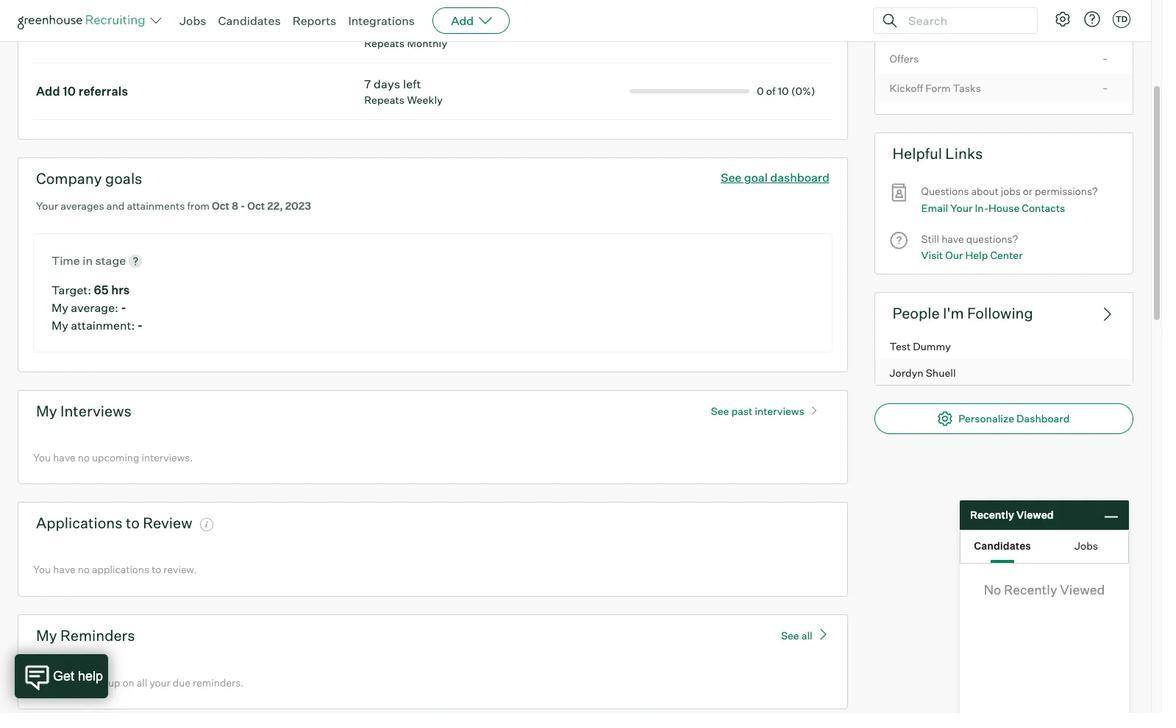 Task type: describe. For each thing, give the bounding box(es) containing it.
0 horizontal spatial jobs
[[180, 13, 206, 28]]

see for my interviews
[[711, 405, 730, 417]]

email
[[922, 201, 949, 214]]

personalize dashboard
[[959, 412, 1070, 425]]

you've
[[33, 676, 64, 689]]

reports link
[[293, 13, 337, 28]]

0 vertical spatial recently
[[971, 509, 1015, 521]]

upcoming
[[92, 451, 139, 463]]

see all link
[[782, 627, 830, 642]]

tab list containing candidates
[[961, 531, 1129, 563]]

helpful
[[893, 144, 943, 163]]

send
[[988, 23, 1013, 36]]

9
[[364, 20, 372, 35]]

company goals
[[36, 169, 142, 188]]

see goal dashboard
[[721, 170, 830, 185]]

reminders.
[[193, 676, 244, 689]]

8
[[232, 200, 239, 212]]

due
[[173, 676, 191, 689]]

i'm
[[944, 304, 965, 322]]

average:
[[71, 300, 118, 315]]

td button
[[1111, 7, 1134, 31]]

9 days left repeats monthly
[[364, 20, 448, 49]]

applications
[[36, 514, 123, 532]]

take home tests to send
[[890, 23, 1013, 36]]

offers
[[890, 52, 919, 65]]

0 horizontal spatial your
[[36, 200, 58, 212]]

links
[[946, 144, 984, 163]]

left for 7 days left
[[403, 77, 421, 91]]

dashboard
[[771, 170, 830, 185]]

past
[[732, 405, 753, 417]]

days for 9
[[375, 20, 401, 35]]

Search text field
[[905, 10, 1025, 31]]

0 vertical spatial viewed
[[1017, 509, 1054, 521]]

1 oct from the left
[[212, 200, 230, 212]]

td button
[[1114, 10, 1131, 28]]

followed
[[66, 676, 106, 689]]

personalize
[[959, 412, 1015, 425]]

from
[[187, 200, 210, 212]]

test dummy
[[890, 340, 952, 353]]

of
[[767, 85, 776, 97]]

7 days left repeats weekly
[[364, 77, 443, 106]]

repeats for 7
[[364, 94, 405, 106]]

no for applications
[[78, 563, 90, 576]]

still have questions? visit our help center
[[922, 233, 1023, 262]]

you have no applications to review.
[[33, 563, 197, 576]]

your
[[150, 676, 171, 689]]

jobs link
[[180, 13, 206, 28]]

helpful links
[[893, 144, 984, 163]]

take
[[890, 23, 914, 36]]

1 horizontal spatial to
[[152, 563, 161, 576]]

your averages and attainments from oct 8 - oct 22, 2023
[[36, 200, 311, 212]]

reminders
[[60, 626, 135, 645]]

2 horizontal spatial to
[[976, 23, 985, 36]]

people i'm following
[[893, 304, 1034, 322]]

email your in-house contacts link
[[922, 200, 1066, 216]]

questions about jobs or permissions? email your in-house contacts
[[922, 185, 1099, 214]]

my interviews
[[36, 402, 132, 420]]

my reminders
[[36, 626, 135, 645]]

about
[[972, 185, 999, 197]]

no recently viewed
[[985, 581, 1106, 598]]

jobs inside tab list
[[1075, 539, 1099, 552]]

following
[[968, 304, 1034, 322]]

add 10 referrals
[[36, 84, 128, 99]]

help
[[966, 249, 989, 262]]

attainments
[[127, 200, 185, 212]]

22,
[[267, 200, 283, 212]]

add 1 prospect
[[36, 27, 122, 42]]

center
[[991, 249, 1023, 262]]

kickoff
[[890, 81, 924, 94]]

time
[[52, 253, 80, 268]]

in-
[[976, 201, 989, 214]]

stage
[[95, 253, 126, 268]]

home
[[916, 23, 945, 36]]

2 oct from the left
[[248, 200, 265, 212]]

65
[[94, 282, 109, 297]]

see for company goals
[[721, 170, 742, 185]]

1 horizontal spatial 10
[[778, 85, 789, 97]]

interviews.
[[142, 451, 193, 463]]

kickoff form tasks
[[890, 81, 982, 94]]

2023
[[285, 200, 311, 212]]

target:
[[52, 282, 91, 297]]

see goal dashboard link
[[721, 170, 830, 185]]

(0%)
[[792, 85, 816, 97]]

candidates link
[[218, 13, 281, 28]]

applications to review
[[36, 514, 192, 532]]

0
[[757, 85, 764, 97]]

applications
[[92, 563, 149, 576]]

in
[[83, 253, 93, 268]]

visit our help center link
[[922, 248, 1023, 264]]

you for you have no applications to review.
[[33, 563, 51, 576]]

target: 65 hrs my average: - my attainment: -
[[52, 282, 143, 332]]



Task type: vqa. For each thing, say whether or not it's contained in the screenshot.


Task type: locate. For each thing, give the bounding box(es) containing it.
0 vertical spatial days
[[375, 20, 401, 35]]

you have no upcoming interviews.
[[33, 451, 193, 463]]

integrations
[[348, 13, 415, 28]]

jobs up no recently viewed
[[1075, 539, 1099, 552]]

1 vertical spatial see
[[711, 405, 730, 417]]

days right 9
[[375, 20, 401, 35]]

you for you have no upcoming interviews.
[[33, 451, 51, 463]]

left for 9 days left
[[404, 20, 422, 35]]

see for my reminders
[[782, 629, 800, 642]]

1 vertical spatial no
[[78, 563, 90, 576]]

0 vertical spatial candidates
[[218, 13, 281, 28]]

see all
[[782, 629, 813, 642]]

jobs left 'candidates' link
[[180, 13, 206, 28]]

you
[[33, 451, 51, 463], [33, 563, 51, 576]]

tests
[[947, 23, 973, 36]]

1 vertical spatial all
[[137, 676, 147, 689]]

add
[[451, 13, 474, 28], [36, 27, 60, 42], [36, 84, 60, 99]]

repeats inside 7 days left repeats weekly
[[364, 94, 405, 106]]

test
[[890, 340, 911, 353]]

averages
[[60, 200, 104, 212]]

oct left 22,
[[248, 200, 265, 212]]

personalize dashboard link
[[875, 404, 1134, 434]]

1 vertical spatial left
[[403, 77, 421, 91]]

progress bar
[[630, 89, 750, 94]]

0 horizontal spatial candidates
[[218, 13, 281, 28]]

attainment:
[[71, 318, 135, 332]]

no
[[985, 581, 1002, 598]]

tab list
[[961, 531, 1129, 563]]

0 horizontal spatial to
[[126, 514, 140, 532]]

interviews
[[755, 405, 805, 417]]

repeats down integrations
[[364, 37, 405, 49]]

0 vertical spatial left
[[404, 20, 422, 35]]

1 vertical spatial candidates
[[975, 539, 1032, 552]]

to left review
[[126, 514, 140, 532]]

1 horizontal spatial your
[[951, 201, 973, 214]]

2 vertical spatial to
[[152, 563, 161, 576]]

contacts
[[1023, 201, 1066, 214]]

0 horizontal spatial 10
[[63, 84, 76, 99]]

form
[[926, 81, 951, 94]]

1 horizontal spatial all
[[802, 629, 813, 642]]

1 vertical spatial days
[[374, 77, 401, 91]]

viewed
[[1017, 509, 1054, 521], [1061, 581, 1106, 598]]

days for 7
[[374, 77, 401, 91]]

0 of 10 (0%)
[[757, 85, 816, 97]]

have up our on the right
[[942, 233, 965, 245]]

time in
[[52, 253, 95, 268]]

your left in-
[[951, 201, 973, 214]]

have for visit
[[942, 233, 965, 245]]

no left applications
[[78, 563, 90, 576]]

you down the my interviews
[[33, 451, 51, 463]]

weekly
[[407, 94, 443, 106]]

no for upcoming
[[78, 451, 90, 463]]

see past interviews link
[[704, 398, 830, 417]]

our
[[946, 249, 964, 262]]

add left referrals
[[36, 84, 60, 99]]

0 vertical spatial have
[[942, 233, 965, 245]]

dashboard
[[1017, 412, 1070, 425]]

no left upcoming
[[78, 451, 90, 463]]

0 vertical spatial you
[[33, 451, 51, 463]]

add for add 10 referrals
[[36, 84, 60, 99]]

and
[[106, 200, 125, 212]]

all
[[802, 629, 813, 642], [137, 676, 147, 689]]

permissions?
[[1036, 185, 1099, 197]]

no
[[78, 451, 90, 463], [78, 563, 90, 576]]

0 horizontal spatial all
[[137, 676, 147, 689]]

2 vertical spatial see
[[782, 629, 800, 642]]

0 horizontal spatial oct
[[212, 200, 230, 212]]

add left 1 at top left
[[36, 27, 60, 42]]

have down the my interviews
[[53, 451, 76, 463]]

prospect
[[70, 27, 122, 42]]

recently
[[971, 509, 1015, 521], [1005, 581, 1058, 598]]

days inside 7 days left repeats weekly
[[374, 77, 401, 91]]

questions?
[[967, 233, 1019, 245]]

left inside 7 days left repeats weekly
[[403, 77, 421, 91]]

house
[[989, 201, 1020, 214]]

0 vertical spatial no
[[78, 451, 90, 463]]

1 repeats from the top
[[364, 37, 405, 49]]

greenhouse recruiting image
[[18, 12, 150, 29]]

you've followed up on all your due reminders.
[[33, 676, 244, 689]]

visit
[[922, 249, 944, 262]]

1 no from the top
[[78, 451, 90, 463]]

1 vertical spatial recently
[[1005, 581, 1058, 598]]

td
[[1116, 14, 1128, 24]]

add for add 1 prospect
[[36, 27, 60, 42]]

2 repeats from the top
[[364, 94, 405, 106]]

1 vertical spatial you
[[33, 563, 51, 576]]

2 vertical spatial have
[[53, 563, 76, 576]]

left up weekly
[[403, 77, 421, 91]]

or
[[1024, 185, 1033, 197]]

jordyn shuell link
[[876, 359, 1133, 385]]

test dummy link
[[876, 333, 1133, 359]]

candidates down recently viewed
[[975, 539, 1032, 552]]

have down applications
[[53, 563, 76, 576]]

1 you from the top
[[33, 451, 51, 463]]

-
[[1103, 22, 1109, 37], [1103, 51, 1109, 66], [1103, 80, 1109, 95], [241, 200, 245, 212], [121, 300, 126, 315], [138, 318, 143, 332]]

goals
[[105, 169, 142, 188]]

referrals
[[79, 84, 128, 99]]

have for applications
[[53, 563, 76, 576]]

jobs
[[180, 13, 206, 28], [1075, 539, 1099, 552]]

0 vertical spatial jobs
[[180, 13, 206, 28]]

candidates
[[218, 13, 281, 28], [975, 539, 1032, 552]]

review.
[[164, 563, 197, 576]]

2 days from the top
[[374, 77, 401, 91]]

your inside questions about jobs or permissions? email your in-house contacts
[[951, 201, 973, 214]]

tasks
[[954, 81, 982, 94]]

7
[[364, 77, 371, 91]]

left up the monthly
[[404, 20, 422, 35]]

1 horizontal spatial viewed
[[1061, 581, 1106, 598]]

days right 7
[[374, 77, 401, 91]]

have for upcoming
[[53, 451, 76, 463]]

oct left 8
[[212, 200, 230, 212]]

add right 9 days left repeats monthly
[[451, 13, 474, 28]]

repeats down 7
[[364, 94, 405, 106]]

1 vertical spatial jobs
[[1075, 539, 1099, 552]]

10 right of at right top
[[778, 85, 789, 97]]

1 vertical spatial viewed
[[1061, 581, 1106, 598]]

oct
[[212, 200, 230, 212], [248, 200, 265, 212]]

1 vertical spatial repeats
[[364, 94, 405, 106]]

to
[[976, 23, 985, 36], [126, 514, 140, 532], [152, 563, 161, 576]]

add inside popup button
[[451, 13, 474, 28]]

goal
[[745, 170, 768, 185]]

1 vertical spatial have
[[53, 451, 76, 463]]

repeats inside 9 days left repeats monthly
[[364, 37, 405, 49]]

you down applications
[[33, 563, 51, 576]]

repeats for 9
[[364, 37, 405, 49]]

days inside 9 days left repeats monthly
[[375, 20, 401, 35]]

1
[[63, 27, 68, 42]]

2 no from the top
[[78, 563, 90, 576]]

0 vertical spatial all
[[802, 629, 813, 642]]

company
[[36, 169, 102, 188]]

to left send
[[976, 23, 985, 36]]

repeats
[[364, 37, 405, 49], [364, 94, 405, 106]]

0 vertical spatial see
[[721, 170, 742, 185]]

jordyn
[[890, 366, 924, 379]]

people
[[893, 304, 940, 322]]

have inside still have questions? visit our help center
[[942, 233, 965, 245]]

review
[[143, 514, 192, 532]]

1 vertical spatial to
[[126, 514, 140, 532]]

2 you from the top
[[33, 563, 51, 576]]

add for add
[[451, 13, 474, 28]]

people i'm following link
[[875, 292, 1134, 333]]

interviews
[[60, 402, 132, 420]]

still
[[922, 233, 940, 245]]

0 vertical spatial to
[[976, 23, 985, 36]]

0 horizontal spatial viewed
[[1017, 509, 1054, 521]]

0 vertical spatial repeats
[[364, 37, 405, 49]]

shuell
[[926, 366, 957, 379]]

monthly
[[407, 37, 448, 49]]

1 horizontal spatial jobs
[[1075, 539, 1099, 552]]

1 horizontal spatial oct
[[248, 200, 265, 212]]

add button
[[433, 7, 510, 34]]

jobs
[[1002, 185, 1021, 197]]

recently viewed
[[971, 509, 1054, 521]]

candidates right the jobs link
[[218, 13, 281, 28]]

to left review.
[[152, 563, 161, 576]]

10 left referrals
[[63, 84, 76, 99]]

1 days from the top
[[375, 20, 401, 35]]

left inside 9 days left repeats monthly
[[404, 20, 422, 35]]

your down company
[[36, 200, 58, 212]]

left
[[404, 20, 422, 35], [403, 77, 421, 91]]

dummy
[[914, 340, 952, 353]]

1 horizontal spatial candidates
[[975, 539, 1032, 552]]

configure image
[[1055, 10, 1072, 28]]



